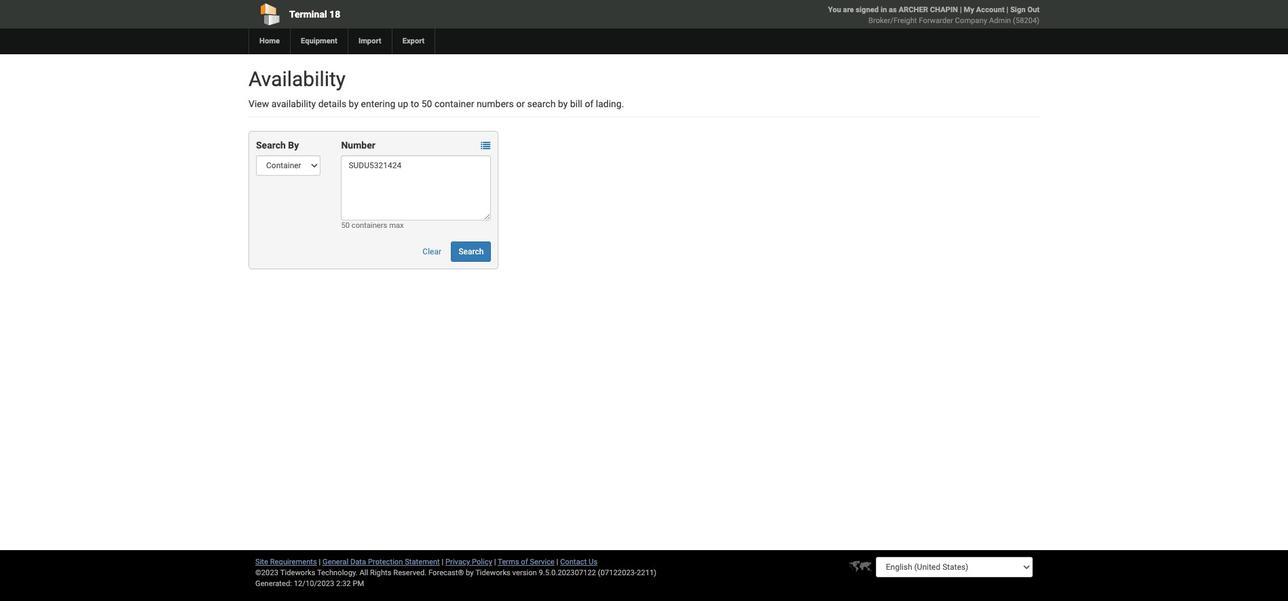 Task type: vqa. For each thing, say whether or not it's contained in the screenshot.
Admin
yes



Task type: describe. For each thing, give the bounding box(es) containing it.
numbers
[[477, 98, 514, 109]]

| left sign
[[1006, 5, 1008, 14]]

terms
[[498, 558, 519, 567]]

by inside site requirements | general data protection statement | privacy policy | terms of service | contact us ©2023 tideworks technology. all rights reserved. forecast® by tideworks version 9.5.0.202307122 (07122023-2211) generated: 12/10/2023 2:32 pm
[[466, 569, 474, 578]]

entering
[[361, 98, 395, 109]]

(07122023-
[[598, 569, 637, 578]]

or
[[516, 98, 525, 109]]

©2023 tideworks
[[255, 569, 315, 578]]

requirements
[[270, 558, 317, 567]]

| left my
[[960, 5, 962, 14]]

forwarder
[[919, 16, 953, 25]]

availability
[[271, 98, 316, 109]]

| up the tideworks
[[494, 558, 496, 567]]

| up forecast®
[[442, 558, 444, 567]]

privacy policy link
[[445, 558, 492, 567]]

terminal 18 link
[[249, 0, 566, 29]]

up
[[398, 98, 408, 109]]

terminal
[[289, 9, 327, 20]]

| left general
[[319, 558, 321, 567]]

forecast®
[[428, 569, 464, 578]]

clear
[[423, 247, 441, 257]]

terms of service link
[[498, 558, 555, 567]]

archer
[[899, 5, 928, 14]]

out
[[1027, 5, 1040, 14]]

site requirements link
[[255, 558, 317, 567]]

2211)
[[637, 569, 657, 578]]

sign out link
[[1010, 5, 1040, 14]]

export
[[402, 37, 425, 45]]

privacy
[[445, 558, 470, 567]]

search button
[[451, 242, 491, 262]]

rights
[[370, 569, 391, 578]]

technology.
[[317, 569, 358, 578]]

general data protection statement link
[[323, 558, 440, 567]]

general
[[323, 558, 348, 567]]

search
[[527, 98, 556, 109]]

generated:
[[255, 580, 292, 589]]

policy
[[472, 558, 492, 567]]

export link
[[392, 29, 435, 54]]

you
[[828, 5, 841, 14]]

of inside site requirements | general data protection statement | privacy policy | terms of service | contact us ©2023 tideworks technology. all rights reserved. forecast® by tideworks version 9.5.0.202307122 (07122023-2211) generated: 12/10/2023 2:32 pm
[[521, 558, 528, 567]]

as
[[889, 5, 897, 14]]

lading.
[[596, 98, 624, 109]]

terminal 18
[[289, 9, 340, 20]]

number
[[341, 140, 375, 151]]

are
[[843, 5, 854, 14]]

view
[[249, 98, 269, 109]]

my
[[964, 5, 974, 14]]

all
[[360, 569, 368, 578]]

50 containers max
[[341, 221, 404, 230]]

site
[[255, 558, 268, 567]]



Task type: locate. For each thing, give the bounding box(es) containing it.
0 horizontal spatial 50
[[341, 221, 350, 230]]

| up 9.5.0.202307122
[[556, 558, 558, 567]]

0 vertical spatial search
[[256, 140, 286, 151]]

home
[[259, 37, 280, 45]]

by
[[288, 140, 299, 151]]

search by
[[256, 140, 299, 151]]

0 horizontal spatial search
[[256, 140, 286, 151]]

1 horizontal spatial of
[[585, 98, 593, 109]]

2 horizontal spatial by
[[558, 98, 568, 109]]

import link
[[348, 29, 392, 54]]

of right bill
[[585, 98, 593, 109]]

|
[[960, 5, 962, 14], [1006, 5, 1008, 14], [319, 558, 321, 567], [442, 558, 444, 567], [494, 558, 496, 567], [556, 558, 558, 567]]

availability
[[249, 67, 346, 91]]

us
[[589, 558, 598, 567]]

search for search by
[[256, 140, 286, 151]]

site requirements | general data protection statement | privacy policy | terms of service | contact us ©2023 tideworks technology. all rights reserved. forecast® by tideworks version 9.5.0.202307122 (07122023-2211) generated: 12/10/2023 2:32 pm
[[255, 558, 657, 589]]

protection
[[368, 558, 403, 567]]

equipment link
[[290, 29, 348, 54]]

by
[[349, 98, 359, 109], [558, 98, 568, 109], [466, 569, 474, 578]]

50 right to
[[421, 98, 432, 109]]

1 horizontal spatial search
[[459, 247, 484, 257]]

search for search
[[459, 247, 484, 257]]

broker/freight
[[868, 16, 917, 25]]

9.5.0.202307122
[[539, 569, 596, 578]]

home link
[[249, 29, 290, 54]]

1 horizontal spatial 50
[[421, 98, 432, 109]]

view availability details by entering up to 50 container numbers or search by bill of lading.
[[249, 98, 624, 109]]

container
[[435, 98, 474, 109]]

by right details
[[349, 98, 359, 109]]

by down privacy policy link
[[466, 569, 474, 578]]

50 left containers
[[341, 221, 350, 230]]

18
[[329, 9, 340, 20]]

50
[[421, 98, 432, 109], [341, 221, 350, 230]]

reserved.
[[393, 569, 427, 578]]

in
[[881, 5, 887, 14]]

contact
[[560, 558, 587, 567]]

contact us link
[[560, 558, 598, 567]]

1 vertical spatial search
[[459, 247, 484, 257]]

statement
[[405, 558, 440, 567]]

clear button
[[415, 242, 449, 262]]

search right clear button
[[459, 247, 484, 257]]

0 vertical spatial 50
[[421, 98, 432, 109]]

company
[[955, 16, 987, 25]]

account
[[976, 5, 1005, 14]]

search
[[256, 140, 286, 151], [459, 247, 484, 257]]

0 horizontal spatial by
[[349, 98, 359, 109]]

to
[[411, 98, 419, 109]]

data
[[350, 558, 366, 567]]

tideworks
[[475, 569, 511, 578]]

0 vertical spatial of
[[585, 98, 593, 109]]

details
[[318, 98, 346, 109]]

search inside button
[[459, 247, 484, 257]]

12/10/2023
[[294, 580, 334, 589]]

of
[[585, 98, 593, 109], [521, 558, 528, 567]]

version
[[512, 569, 537, 578]]

signed
[[856, 5, 879, 14]]

(58204)
[[1013, 16, 1040, 25]]

max
[[389, 221, 404, 230]]

you are signed in as archer chapin | my account | sign out broker/freight forwarder company admin (58204)
[[828, 5, 1040, 25]]

service
[[530, 558, 555, 567]]

admin
[[989, 16, 1011, 25]]

bill
[[570, 98, 582, 109]]

1 horizontal spatial by
[[466, 569, 474, 578]]

containers
[[352, 221, 387, 230]]

equipment
[[301, 37, 337, 45]]

2:32
[[336, 580, 351, 589]]

show list image
[[481, 141, 490, 151]]

import
[[358, 37, 381, 45]]

0 horizontal spatial of
[[521, 558, 528, 567]]

1 vertical spatial 50
[[341, 221, 350, 230]]

sign
[[1010, 5, 1026, 14]]

pm
[[353, 580, 364, 589]]

by left bill
[[558, 98, 568, 109]]

1 vertical spatial of
[[521, 558, 528, 567]]

search left by
[[256, 140, 286, 151]]

my account link
[[964, 5, 1005, 14]]

Number text field
[[341, 155, 491, 221]]

of up version
[[521, 558, 528, 567]]

chapin
[[930, 5, 958, 14]]



